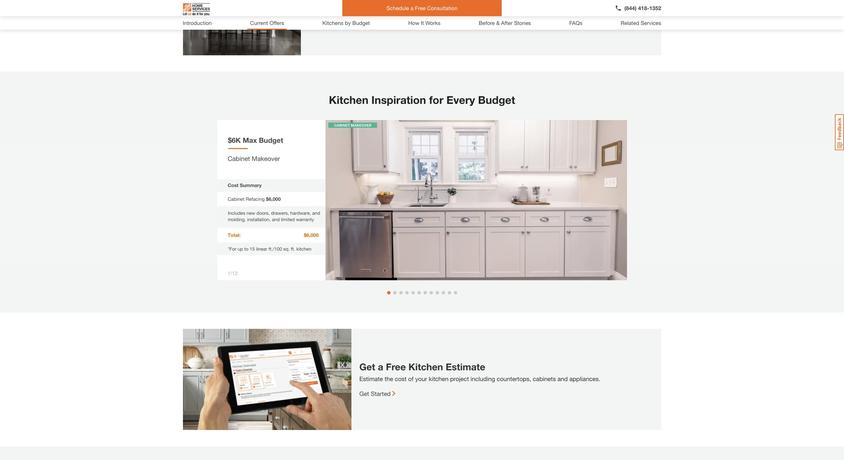 Task type: locate. For each thing, give the bounding box(es) containing it.
budget
[[353, 20, 370, 26], [478, 93, 516, 106]]

kitchen gallery 1 desktop image
[[217, 120, 627, 280]]

a for schedule
[[411, 5, 414, 11]]

0 horizontal spatial budget
[[353, 20, 370, 26]]

a inside button
[[411, 5, 414, 11]]

schedule a free consultation button
[[343, 0, 502, 16]]

12/10.
[[346, 0, 363, 8]]

estimate up project
[[446, 361, 486, 372]]

of
[[409, 375, 414, 382]]

0 horizontal spatial free
[[386, 361, 406, 372]]

get
[[360, 361, 376, 372], [360, 390, 369, 397]]

1 horizontal spatial budget
[[478, 93, 516, 106]]

kitchen
[[329, 93, 369, 106], [409, 361, 443, 372]]

0 horizontal spatial a
[[378, 361, 384, 372]]

a up started
[[378, 361, 384, 372]]

1 horizontal spatial a
[[411, 5, 414, 11]]

services
[[641, 20, 662, 26]]

1 vertical spatial estimate
[[360, 375, 383, 382]]

1 vertical spatial a
[[378, 361, 384, 372]]

kitchens by budget
[[323, 20, 370, 26]]

now through 12/10.
[[309, 0, 363, 8]]

2 get from the top
[[360, 390, 369, 397]]

cabinets
[[533, 375, 556, 382]]

related
[[621, 20, 640, 26]]

free up cost
[[386, 361, 406, 372]]

1 horizontal spatial free
[[415, 5, 426, 11]]

free up it
[[415, 5, 426, 11]]

it
[[421, 20, 424, 26]]

estimate
[[446, 361, 486, 372], [360, 375, 383, 382]]

1 vertical spatial kitchen
[[409, 361, 443, 372]]

introduction
[[183, 20, 212, 26]]

get left started
[[360, 390, 369, 397]]

1 vertical spatial get
[[360, 390, 369, 397]]

after
[[502, 20, 513, 26]]

appliances.
[[570, 375, 601, 382]]

how it works
[[409, 20, 441, 26]]

for
[[429, 93, 444, 106]]

1 vertical spatial free
[[386, 361, 406, 372]]

stories
[[515, 20, 531, 26]]

0 vertical spatial free
[[415, 5, 426, 11]]

418-
[[639, 5, 650, 11]]

free inside button
[[415, 5, 426, 11]]

0 horizontal spatial estimate
[[360, 375, 383, 382]]

schedule
[[387, 5, 409, 11]]

0 vertical spatial kitchen
[[329, 93, 369, 106]]

your
[[416, 375, 427, 382]]

free
[[415, 5, 426, 11], [386, 361, 406, 372]]

project
[[451, 375, 469, 382]]

(844) 418-1352 link
[[616, 4, 662, 12]]

0 horizontal spatial kitchen
[[329, 93, 369, 106]]

get up get started
[[360, 361, 376, 372]]

0 vertical spatial get
[[360, 361, 376, 372]]

more
[[309, 15, 323, 23]]

free for kitchen
[[386, 361, 406, 372]]

estimate up get started
[[360, 375, 383, 382]]

1 get from the top
[[360, 361, 376, 372]]

a right schedule
[[411, 5, 414, 11]]

cost
[[395, 375, 407, 382]]

feedback link image
[[836, 114, 845, 150]]

0 vertical spatial budget
[[353, 20, 370, 26]]

0 vertical spatial a
[[411, 5, 414, 11]]

now
[[309, 0, 322, 8]]

get started
[[360, 390, 391, 397]]

1 horizontal spatial kitchen
[[409, 361, 443, 372]]

kitchen estimator banner images; orange kitchen icon image
[[183, 329, 352, 430]]

current offers
[[250, 20, 284, 26]]

a
[[411, 5, 414, 11], [378, 361, 384, 372]]

0 vertical spatial estimate
[[446, 361, 486, 372]]

before
[[479, 20, 495, 26]]

including
[[471, 375, 496, 382]]



Task type: vqa. For each thing, say whether or not it's contained in the screenshot.
Kitchens
yes



Task type: describe. For each thing, give the bounding box(es) containing it.
current
[[250, 20, 268, 26]]

kitchen inspiration for every budget
[[329, 93, 516, 106]]

the
[[385, 375, 394, 382]]

more details
[[309, 15, 343, 23]]

inspiration
[[372, 93, 426, 106]]

started
[[371, 390, 391, 397]]

how
[[409, 20, 420, 26]]

related services
[[621, 20, 662, 26]]

schedule a free consultation
[[387, 5, 458, 11]]

a shining modern kitchen featuring grey cabinets and classic decor; orange cabinet icon image
[[183, 0, 301, 55]]

estimate the cost of your kitchen project including countertops, cabinets and appliances.
[[360, 375, 601, 382]]

and
[[558, 375, 568, 382]]

works
[[426, 20, 441, 26]]

kitchens
[[323, 20, 344, 26]]

get a free kitchen estimate
[[360, 361, 486, 372]]

kitchen
[[429, 375, 449, 382]]

a for get
[[378, 361, 384, 372]]

countertops,
[[497, 375, 532, 382]]

&
[[497, 20, 500, 26]]

1 horizontal spatial estimate
[[446, 361, 486, 372]]

before & after stories
[[479, 20, 531, 26]]

(844) 418-1352
[[625, 5, 662, 11]]

free for consultation
[[415, 5, 426, 11]]

details
[[325, 15, 343, 23]]

offers
[[270, 20, 284, 26]]

more details link
[[309, 15, 343, 23]]

(844)
[[625, 5, 637, 11]]

get started link
[[360, 390, 396, 397]]

1 vertical spatial budget
[[478, 93, 516, 106]]

through
[[323, 0, 344, 8]]

by
[[345, 20, 351, 26]]

do it for you logo image
[[183, 0, 210, 19]]

consultation
[[427, 5, 458, 11]]

1352
[[650, 5, 662, 11]]

faqs
[[570, 20, 583, 26]]

every
[[447, 93, 475, 106]]

get for get a free kitchen estimate
[[360, 361, 376, 372]]

get for get started
[[360, 390, 369, 397]]



